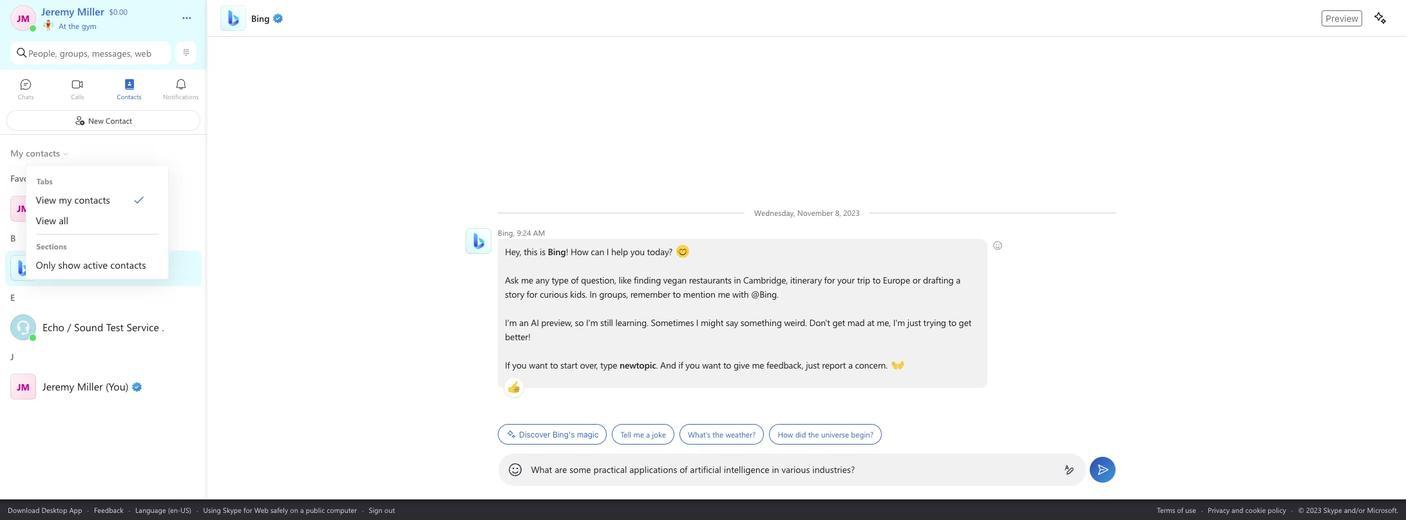 Task type: vqa. For each thing, say whether or not it's contained in the screenshot.
tab list
yes



Task type: describe. For each thing, give the bounding box(es) containing it.
bing, selected. list item
[[0, 250, 207, 286]]

weird.
[[784, 316, 807, 329]]

Type a message text field
[[531, 463, 1054, 476]]

newtopic . and if you want to give me feedback, just report a concern.
[[620, 359, 890, 371]]

(openhands)
[[891, 358, 940, 371]]

question,
[[581, 274, 616, 286]]

feedback
[[94, 505, 124, 515]]

echo
[[43, 320, 64, 334]]

test
[[106, 320, 124, 334]]

me,
[[877, 316, 891, 329]]

to right "trip"
[[873, 274, 881, 286]]

web
[[135, 47, 152, 59]]

applications
[[630, 463, 677, 476]]

a inside button
[[646, 429, 650, 439]]

me left any in the bottom left of the page
[[521, 274, 533, 286]]

1 horizontal spatial bing
[[548, 246, 566, 258]]

people, groups, messages, web button
[[10, 41, 171, 64]]

today?
[[647, 246, 672, 258]]

on
[[290, 505, 298, 515]]

what's the weather? button
[[679, 424, 764, 445]]

begin?
[[851, 429, 874, 439]]

favorites group
[[0, 168, 207, 228]]

sound
[[74, 320, 103, 334]]

cookie
[[1246, 505, 1266, 515]]

e group
[[0, 287, 207, 346]]

remember
[[630, 288, 670, 300]]

out
[[385, 505, 395, 515]]

me left with
[[718, 288, 730, 300]]

can
[[591, 246, 604, 258]]

j group
[[0, 346, 207, 406]]

what's
[[688, 429, 710, 439]]

preview,
[[541, 316, 572, 329]]

me right the give in the bottom right of the page
[[752, 359, 764, 371]]

this
[[524, 246, 537, 258]]

cambridge,
[[743, 274, 788, 286]]

or
[[913, 274, 921, 286]]

to right trying
[[949, 316, 957, 329]]

terms
[[1157, 505, 1176, 515]]

say
[[726, 316, 738, 329]]

bing,
[[498, 227, 515, 238]]

(smileeyes)
[[676, 245, 718, 257]]

gym
[[82, 21, 97, 31]]

1 i'm from the left
[[505, 316, 517, 329]]

0 horizontal spatial just
[[806, 359, 820, 371]]

at the gym
[[57, 21, 97, 31]]

magic
[[577, 429, 599, 439]]

sign
[[369, 505, 383, 515]]

people,
[[28, 47, 57, 59]]

itinerary
[[790, 274, 822, 286]]

jeremy for favorites group
[[43, 201, 74, 215]]

curious
[[540, 288, 568, 300]]

1 vertical spatial for
[[527, 288, 537, 300]]

groups, inside button
[[60, 47, 90, 59]]

using skype for web safely on a public computer
[[203, 505, 357, 515]]

various
[[782, 463, 810, 476]]

web
[[254, 505, 269, 515]]

2 horizontal spatial the
[[808, 429, 819, 439]]

app
[[69, 505, 82, 515]]

the for at
[[68, 21, 79, 31]]

just inside ask me any type of question, like finding vegan restaurants in cambridge, itinerary for your trip to europe or drafting a story for curious kids. in groups, remember to mention me with @bing. i'm an ai preview, so i'm still learning. sometimes i might say something weird. don't get mad at me, i'm just trying to get better! if you want to start over, type
[[907, 316, 921, 329]]

mad
[[848, 316, 865, 329]]

and
[[1232, 505, 1244, 515]]

artificial
[[690, 463, 722, 476]]

at
[[59, 21, 66, 31]]

(en-
[[168, 505, 181, 515]]

give
[[734, 359, 750, 371]]

public
[[306, 505, 325, 515]]

what are some practical applications of artificial intelligence in various industries?
[[531, 463, 855, 476]]

kids.
[[570, 288, 587, 300]]

your
[[837, 274, 855, 286]]

computer
[[327, 505, 357, 515]]

want inside ask me any type of question, like finding vegan restaurants in cambridge, itinerary for your trip to europe or drafting a story for curious kids. in groups, remember to mention me with @bing. i'm an ai preview, so i'm still learning. sometimes i might say something weird. don't get mad at me, i'm just trying to get better! if you want to start over, type
[[529, 359, 548, 371]]

using skype for web safely on a public computer link
[[203, 505, 357, 515]]

mention
[[683, 288, 715, 300]]

is
[[540, 246, 545, 258]]

bing, 9:24 am
[[498, 227, 545, 238]]

an
[[519, 316, 529, 329]]

1 vertical spatial in
[[772, 463, 780, 476]]

service
[[127, 320, 159, 334]]

download desktop app
[[8, 505, 82, 515]]

story
[[505, 288, 524, 300]]

terms of use link
[[1157, 505, 1197, 515]]

using
[[203, 505, 221, 515]]

if
[[505, 359, 510, 371]]

us)
[[181, 505, 191, 515]]

any
[[536, 274, 549, 286]]

did
[[795, 429, 806, 439]]

use
[[1186, 505, 1197, 515]]

ask
[[505, 274, 519, 286]]

how did the universe begin?
[[778, 429, 874, 439]]

i inside ask me any type of question, like finding vegan restaurants in cambridge, itinerary for your trip to europe or drafting a story for curious kids. in groups, remember to mention me with @bing. i'm an ai preview, so i'm still learning. sometimes i might say something weird. don't get mad at me, i'm just trying to get better! if you want to start over, type
[[696, 316, 698, 329]]

you inside ask me any type of question, like finding vegan restaurants in cambridge, itinerary for your trip to europe or drafting a story for curious kids. in groups, remember to mention me with @bing. i'm an ai preview, so i'm still learning. sometimes i might say something weird. don't get mad at me, i'm just trying to get better! if you want to start over, type
[[512, 359, 527, 371]]

don't
[[809, 316, 830, 329]]

2 want from the left
[[702, 359, 721, 371]]

0 horizontal spatial type
[[552, 274, 568, 286]]

a right report
[[848, 359, 853, 371]]

the for what's
[[713, 429, 723, 439]]

jeremy for j group
[[43, 380, 74, 393]]

so
[[575, 316, 584, 329]]

finding
[[634, 274, 661, 286]]

2 vertical spatial of
[[1178, 505, 1184, 515]]

/
[[67, 320, 71, 334]]

intelligence
[[724, 463, 770, 476]]

what's the weather?
[[688, 429, 756, 439]]

feedback link
[[94, 505, 124, 515]]

2 vertical spatial for
[[244, 505, 252, 515]]

0 vertical spatial for
[[824, 274, 835, 286]]



Task type: locate. For each thing, give the bounding box(es) containing it.
2 horizontal spatial for
[[824, 274, 835, 286]]

practical
[[594, 463, 627, 476]]

1 vertical spatial miller
[[77, 380, 103, 393]]

0 horizontal spatial for
[[244, 505, 252, 515]]

for left web
[[244, 505, 252, 515]]

1 vertical spatial groups,
[[599, 288, 628, 300]]

language (en-us) link
[[135, 505, 191, 515]]

how
[[571, 246, 588, 258], [778, 429, 793, 439]]

1 horizontal spatial .
[[656, 359, 658, 371]]

how left did
[[778, 429, 793, 439]]

the right at
[[68, 21, 79, 31]]

something
[[741, 316, 782, 329]]

miller inside j group
[[77, 380, 103, 393]]

in up with
[[734, 274, 741, 286]]

hey, this is bing ! how can i help you today?
[[505, 246, 675, 258]]

0 vertical spatial of
[[571, 274, 579, 286]]

to down vegan
[[673, 288, 681, 300]]

2 jeremy miller (you) from the top
[[43, 380, 129, 393]]

sign out link
[[369, 505, 395, 515]]

type right over,
[[600, 359, 617, 371]]

groups, down like
[[599, 288, 628, 300]]

ask me any type of question, like finding vegan restaurants in cambridge, itinerary for your trip to europe or drafting a story for curious kids. in groups, remember to mention me with @bing. i'm an ai preview, so i'm still learning. sometimes i might say something weird. don't get mad at me, i'm just trying to get better! if you want to start over, type
[[505, 274, 974, 371]]

0 horizontal spatial in
[[734, 274, 741, 286]]

people, groups, messages, web
[[28, 47, 152, 59]]

drafting
[[923, 274, 954, 286]]

1 vertical spatial jeremy
[[43, 380, 74, 393]]

0 vertical spatial .
[[162, 320, 164, 334]]

terms of use
[[1157, 505, 1197, 515]]

0 vertical spatial how
[[571, 246, 588, 258]]

(you) up the b group
[[106, 201, 129, 215]]

of up kids.
[[571, 274, 579, 286]]

groups,
[[60, 47, 90, 59], [599, 288, 628, 300]]

1 horizontal spatial for
[[527, 288, 537, 300]]

bing inside list item
[[43, 261, 64, 275]]

for
[[824, 274, 835, 286], [527, 288, 537, 300], [244, 505, 252, 515]]

0 vertical spatial (you)
[[106, 201, 129, 215]]

in left various
[[772, 463, 780, 476]]

miller for favorites group
[[77, 201, 103, 215]]

i'm
[[505, 316, 517, 329], [586, 316, 598, 329], [893, 316, 905, 329]]

0 horizontal spatial how
[[571, 246, 588, 258]]

policy
[[1268, 505, 1287, 515]]

1 jeremy from the top
[[43, 201, 74, 215]]

what
[[531, 463, 552, 476]]

2 (you) from the top
[[106, 380, 129, 393]]

with
[[732, 288, 749, 300]]

2 jeremy from the top
[[43, 380, 74, 393]]

safely
[[271, 505, 288, 515]]

1 horizontal spatial want
[[702, 359, 721, 371]]

1 horizontal spatial the
[[713, 429, 723, 439]]

how right !
[[571, 246, 588, 258]]

privacy and cookie policy link
[[1208, 505, 1287, 515]]

1 horizontal spatial just
[[907, 316, 921, 329]]

jeremy inside favorites group
[[43, 201, 74, 215]]

0 vertical spatial i
[[607, 246, 609, 258]]

jeremy inside j group
[[43, 380, 74, 393]]

0 vertical spatial type
[[552, 274, 568, 286]]

2 miller from the top
[[77, 380, 103, 393]]

might
[[701, 316, 724, 329]]

1 vertical spatial (you)
[[106, 380, 129, 393]]

1 vertical spatial .
[[656, 359, 658, 371]]

some
[[570, 463, 591, 476]]

am
[[533, 227, 545, 238]]

report
[[822, 359, 846, 371]]

1 vertical spatial just
[[806, 359, 820, 371]]

2 horizontal spatial i'm
[[893, 316, 905, 329]]

2 get from the left
[[959, 316, 972, 329]]

start
[[560, 359, 578, 371]]

want left the give in the bottom right of the page
[[702, 359, 721, 371]]

to left start
[[550, 359, 558, 371]]

(you) down test
[[106, 380, 129, 393]]

are
[[555, 463, 567, 476]]

jeremy
[[43, 201, 74, 215], [43, 380, 74, 393]]

bing right is at the top left of page
[[548, 246, 566, 258]]

. left and
[[656, 359, 658, 371]]

b group
[[0, 228, 207, 287]]

0 vertical spatial jeremy miller (you)
[[43, 201, 129, 215]]

help
[[611, 246, 628, 258]]

0 horizontal spatial .
[[162, 320, 164, 334]]

of left artificial
[[680, 463, 688, 476]]

1 (you) from the top
[[106, 201, 129, 215]]

1 vertical spatial i
[[696, 316, 698, 329]]

i'm right so
[[586, 316, 598, 329]]

1 horizontal spatial type
[[600, 359, 617, 371]]

desktop
[[41, 505, 67, 515]]

a left joke
[[646, 429, 650, 439]]

a right on
[[300, 505, 304, 515]]

ai
[[531, 316, 539, 329]]

over,
[[580, 359, 598, 371]]

1 vertical spatial bing
[[43, 261, 64, 275]]

you
[[630, 246, 645, 258], [512, 359, 527, 371], [686, 359, 700, 371]]

. right the 'service'
[[162, 320, 164, 334]]

1 vertical spatial how
[[778, 429, 793, 439]]

to left the give in the bottom right of the page
[[723, 359, 731, 371]]

universe
[[821, 429, 849, 439]]

0 horizontal spatial want
[[529, 359, 548, 371]]

bing up echo
[[43, 261, 64, 275]]

0 horizontal spatial the
[[68, 21, 79, 31]]

1 horizontal spatial you
[[630, 246, 645, 258]]

in inside ask me any type of question, like finding vegan restaurants in cambridge, itinerary for your trip to europe or drafting a story for curious kids. in groups, remember to mention me with @bing. i'm an ai preview, so i'm still learning. sometimes i might say something weird. don't get mad at me, i'm just trying to get better! if you want to start over, type
[[734, 274, 741, 286]]

bing's
[[552, 429, 575, 439]]

of
[[571, 274, 579, 286], [680, 463, 688, 476], [1178, 505, 1184, 515]]

0 horizontal spatial groups,
[[60, 47, 90, 59]]

0 horizontal spatial of
[[571, 274, 579, 286]]

of inside ask me any type of question, like finding vegan restaurants in cambridge, itinerary for your trip to europe or drafting a story for curious kids. in groups, remember to mention me with @bing. i'm an ai preview, so i'm still learning. sometimes i might say something weird. don't get mad at me, i'm just trying to get better! if you want to start over, type
[[571, 274, 579, 286]]

for left your
[[824, 274, 835, 286]]

joke
[[652, 429, 666, 439]]

1 vertical spatial of
[[680, 463, 688, 476]]

feedback,
[[767, 359, 804, 371]]

me inside button
[[633, 429, 644, 439]]

just left report
[[806, 359, 820, 371]]

miller up the b group
[[77, 201, 103, 215]]

type up curious
[[552, 274, 568, 286]]

(you) for favorites group
[[106, 201, 129, 215]]

0 vertical spatial miller
[[77, 201, 103, 215]]

tab list
[[0, 73, 207, 108]]

if
[[678, 359, 683, 371]]

jeremy miller (you) down the "sound"
[[43, 380, 129, 393]]

0 vertical spatial jeremy
[[43, 201, 74, 215]]

language
[[135, 505, 166, 515]]

for right story
[[527, 288, 537, 300]]

!
[[566, 246, 568, 258]]

still
[[600, 316, 613, 329]]

the right did
[[808, 429, 819, 439]]

(you) for j group
[[106, 380, 129, 393]]

miller down the "sound"
[[77, 380, 103, 393]]

0 horizontal spatial bing
[[43, 261, 64, 275]]

at
[[867, 316, 875, 329]]

0 vertical spatial groups,
[[60, 47, 90, 59]]

get right trying
[[959, 316, 972, 329]]

1 horizontal spatial i'm
[[586, 316, 598, 329]]

just left trying
[[907, 316, 921, 329]]

jeremy miller (you) inside favorites group
[[43, 201, 129, 215]]

want left start
[[529, 359, 548, 371]]

a right drafting
[[956, 274, 961, 286]]

echo / sound test service .
[[43, 320, 164, 334]]

1 vertical spatial type
[[600, 359, 617, 371]]

at the gym button
[[41, 18, 169, 31]]

want
[[529, 359, 548, 371], [702, 359, 721, 371]]

me right tell
[[633, 429, 644, 439]]

privacy
[[1208, 505, 1230, 515]]

menu
[[27, 186, 169, 234]]

jeremy miller (you) for j group
[[43, 380, 129, 393]]

0 vertical spatial just
[[907, 316, 921, 329]]

weather?
[[725, 429, 756, 439]]

2 horizontal spatial of
[[1178, 505, 1184, 515]]

newtopic
[[620, 359, 656, 371]]

jeremy miller (you) inside j group
[[43, 380, 129, 393]]

hey,
[[505, 246, 521, 258]]

2 horizontal spatial you
[[686, 359, 700, 371]]

i'm right me,
[[893, 316, 905, 329]]

(you) inside j group
[[106, 380, 129, 393]]

1 horizontal spatial get
[[959, 316, 972, 329]]

groups, down at the gym
[[60, 47, 90, 59]]

miller
[[77, 201, 103, 215], [77, 380, 103, 393]]

i right can
[[607, 246, 609, 258]]

1 horizontal spatial in
[[772, 463, 780, 476]]

1 want from the left
[[529, 359, 548, 371]]

tell me a joke button
[[612, 424, 674, 445]]

1 horizontal spatial groups,
[[599, 288, 628, 300]]

download desktop app link
[[8, 505, 82, 515]]

groups, inside ask me any type of question, like finding vegan restaurants in cambridge, itinerary for your trip to europe or drafting a story for curious kids. in groups, remember to mention me with @bing. i'm an ai preview, so i'm still learning. sometimes i might say something weird. don't get mad at me, i'm just trying to get better! if you want to start over, type
[[599, 288, 628, 300]]

3 i'm from the left
[[893, 316, 905, 329]]

1 miller from the top
[[77, 201, 103, 215]]

get left mad
[[832, 316, 845, 329]]

europe
[[883, 274, 910, 286]]

me
[[521, 274, 533, 286], [718, 288, 730, 300], [752, 359, 764, 371], [633, 429, 644, 439]]

tell me a joke
[[620, 429, 666, 439]]

a inside ask me any type of question, like finding vegan restaurants in cambridge, itinerary for your trip to europe or drafting a story for curious kids. in groups, remember to mention me with @bing. i'm an ai preview, so i'm still learning. sometimes i might say something weird. don't get mad at me, i'm just trying to get better! if you want to start over, type
[[956, 274, 961, 286]]

0 horizontal spatial get
[[832, 316, 845, 329]]

(you) inside favorites group
[[106, 201, 129, 215]]

download
[[8, 505, 40, 515]]

i left might
[[696, 316, 698, 329]]

industries?
[[813, 463, 855, 476]]

and
[[660, 359, 676, 371]]

0 horizontal spatial i'm
[[505, 316, 517, 329]]

discover
[[519, 429, 550, 439]]

in
[[589, 288, 597, 300]]

jeremy miller (you) up the b group
[[43, 201, 129, 215]]

sign out
[[369, 505, 395, 515]]

1 vertical spatial jeremy miller (you)
[[43, 380, 129, 393]]

preview
[[1326, 13, 1359, 24]]

miller inside favorites group
[[77, 201, 103, 215]]

1 horizontal spatial how
[[778, 429, 793, 439]]

0 vertical spatial in
[[734, 274, 741, 286]]

how inside button
[[778, 429, 793, 439]]

like
[[619, 274, 631, 286]]

1 horizontal spatial of
[[680, 463, 688, 476]]

the right "what's"
[[713, 429, 723, 439]]

0 horizontal spatial you
[[512, 359, 527, 371]]

2 i'm from the left
[[586, 316, 598, 329]]

learning.
[[615, 316, 648, 329]]

0 horizontal spatial i
[[607, 246, 609, 258]]

miller for j group
[[77, 380, 103, 393]]

1 jeremy miller (you) from the top
[[43, 201, 129, 215]]

0 vertical spatial bing
[[548, 246, 566, 258]]

. inside e group
[[162, 320, 164, 334]]

jeremy miller (you) for favorites group
[[43, 201, 129, 215]]

1 horizontal spatial i
[[696, 316, 698, 329]]

1 get from the left
[[832, 316, 845, 329]]

of left use in the bottom of the page
[[1178, 505, 1184, 515]]

i'm left an
[[505, 316, 517, 329]]

restaurants
[[689, 274, 732, 286]]

better!
[[505, 331, 530, 343]]



